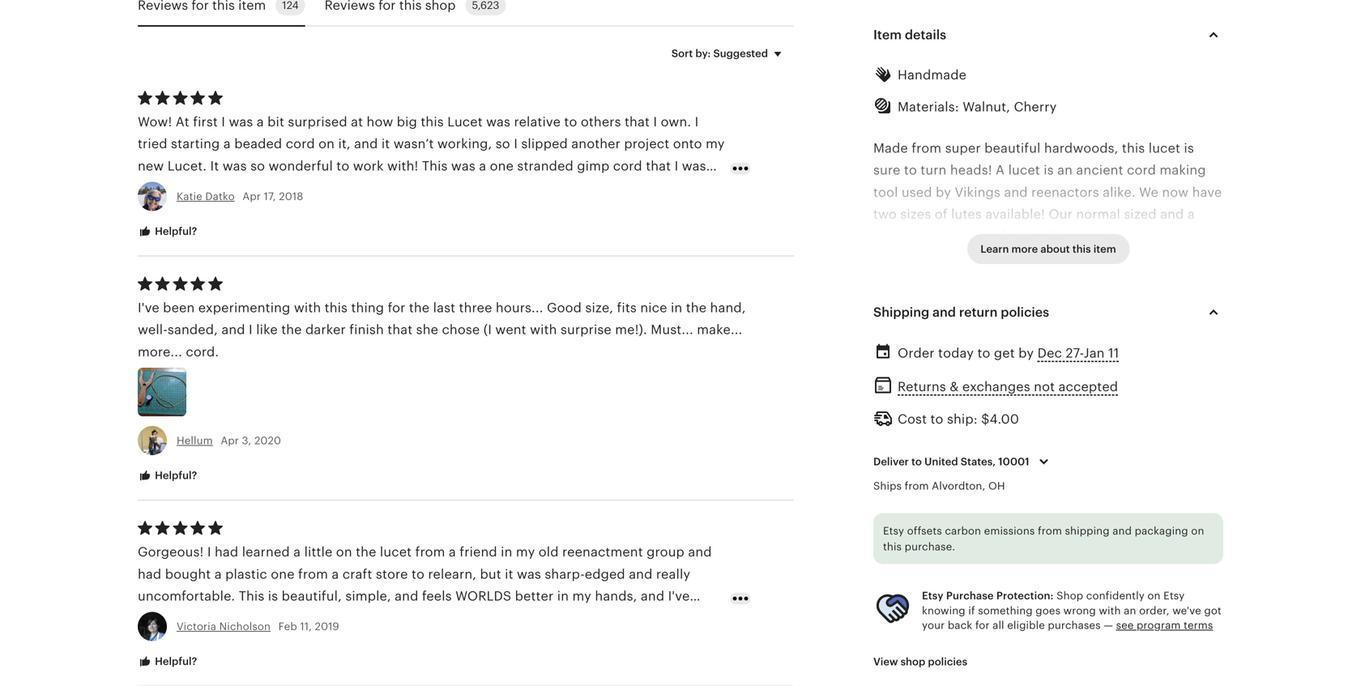 Task type: locate. For each thing, give the bounding box(es) containing it.
this inside 'made from super beautiful hardwoods, this lucet is sure to turn heads!  a lucet is an ancient cord making tool used by vikings and reenactors alike.  we now have two sizes of lutes available!  our normal sized and a more dainty one perfect for finer cords or small hands.'
[[1122, 141, 1145, 156]]

cord inside gorgeous! i had learned a little on the lucet from a friend in my old reenactment group and had bought a plastic one from a craft store to relearn, but it was sharp-edged and really uncomfortable. this is beautiful, simple, and feels worlds better in my hands, and i've already got a lot of cord wound in just a few minutes. this is amazing, thanks so much! i'll definitely be back. :d
[[260, 611, 289, 626]]

much!
[[593, 225, 632, 239], [644, 611, 683, 626]]

1 horizontal spatial even
[[1159, 538, 1190, 552]]

1 horizontal spatial super
[[945, 141, 981, 156]]

2 horizontal spatial 1/2"
[[1147, 317, 1170, 332]]

that inside i've been experimenting with this thing for the last three hours... good size, fits nice in the hand, well-sanded, and i like the darker finish that she chose (i went with surprise me!). must... make... more... cord.
[[388, 323, 413, 337]]

cord
[[286, 137, 315, 151], [613, 159, 642, 173], [1127, 163, 1156, 178], [260, 611, 289, 626]]

sizes inside all woodworking products are natural and hand made so there will be some variation in sizes and appearance.
[[1085, 648, 1116, 662]]

you
[[548, 225, 571, 239], [1053, 516, 1077, 530], [972, 538, 995, 552], [1092, 538, 1115, 552]]

0 horizontal spatial if
[[969, 605, 975, 617]]

my right the onto
[[706, 137, 725, 151]]

from inside etsy offsets carbon emissions from shipping and packaging on this purchase.
[[1038, 525, 1062, 537]]

0 horizontal spatial 1/2"
[[933, 317, 956, 332]]

bit
[[268, 115, 284, 129]]

helpful? button for gorgeous! i had learned a little on the lucet from a friend in my old reenactment group and had bought a plastic one from a craft store to relearn, but it was sharp-edged and really uncomfortable. this is beautiful, simple, and feels worlds better in my hands, and i've already got a lot of cord wound in just a few minutes. this is amazing, thanks so much! i'll definitely be back. :d
[[126, 647, 209, 677]]

etsy left offsets
[[883, 525, 904, 537]]

the up store
[[356, 545, 376, 560]]

working
[[138, 181, 189, 195]]

i left own.
[[653, 115, 657, 129]]

2 vertical spatial super
[[1126, 273, 1162, 288]]

0 vertical spatial great
[[954, 361, 987, 376]]

0 horizontal spatial natural
[[988, 295, 1032, 310]]

thick,
[[1174, 317, 1209, 332]]

from
[[912, 141, 942, 156], [905, 480, 929, 492], [1038, 525, 1062, 537], [415, 545, 445, 560], [298, 567, 328, 582], [1049, 582, 1079, 596]]

even inside we now offer a surprise me option on many of our smaller tools.  this is great if you can't decide which beautiful wood you like best.  plus, you might even get a wood not listed, as maggie does like to experiment with different exotic woods from time to time.
[[1159, 538, 1190, 552]]

1 horizontal spatial 1/2"
[[1007, 317, 1030, 332]]

helpful? button down hellum
[[126, 461, 209, 491]]

1 horizontal spatial widest,
[[1125, 339, 1170, 354]]

get left 6"
[[994, 346, 1015, 361]]

is down surprise
[[991, 516, 1001, 530]]

view details of this review photo by hellum image
[[138, 368, 186, 417]]

1 horizontal spatial not
[[1034, 380, 1055, 394]]

a inside hand-carved, the lucet is sanded till it's super smooth, and buffed with a natural beeswax blend.  the original lucet is 7 1/2" long, 3 1/2" at it's widest, and 1/2" thick, while the dainty one is 6" long, 2" at it's widest, and 3/8" thick.  a great craft for kids or those looking to be a part of history.
[[942, 361, 951, 376]]

1 vertical spatial see
[[1116, 620, 1134, 632]]

0 vertical spatial wood
[[933, 538, 968, 552]]

0 vertical spatial i've
[[138, 301, 159, 315]]

of inside the please check the third picture for an example of the different woods.
[[1163, 427, 1176, 442]]

we
[[1139, 185, 1159, 200], [874, 494, 893, 508]]

1 vertical spatial i've
[[668, 589, 690, 604]]

1 horizontal spatial like
[[999, 538, 1020, 552]]

a left few
[[381, 611, 389, 626]]

sure
[[874, 163, 901, 178]]

this right big
[[421, 115, 444, 129]]

big
[[397, 115, 417, 129]]

with inside hand-carved, the lucet is sanded till it's super smooth, and buffed with a natural beeswax blend.  the original lucet is 7 1/2" long, 3 1/2" at it's widest, and 1/2" thick, while the dainty one is 6" long, 2" at it's widest, and 3/8" thick.  a great craft for kids or those looking to be a part of history.
[[946, 295, 973, 310]]

one down lutes
[[953, 229, 977, 244]]

in up but
[[501, 545, 513, 560]]

with inside we now offer a surprise me option on many of our smaller tools.  this is great if you can't decide which beautiful wood you like best.  plus, you might even get a wood not listed, as maggie does like to experiment with different exotic woods from time to time.
[[874, 582, 901, 596]]

0 vertical spatial craft
[[991, 361, 1021, 376]]

of inside 'made from super beautiful hardwoods, this lucet is sure to turn heads!  a lucet is an ancient cord making tool used by vikings and reenactors alike.  we now have two sizes of lutes available!  our normal sized and a more dainty one perfect for finer cords or small hands.'
[[935, 207, 948, 222]]

so inside all woodworking products are natural and hand made so there will be some variation in sizes and appearance.
[[874, 648, 888, 662]]

tension
[[312, 225, 359, 239]]

it right but
[[505, 567, 513, 582]]

i inside gorgeous! i had learned a little on the lucet from a friend in my old reenactment group and had bought a plastic one from a craft store to relearn, but it was sharp-edged and really uncomfortable. this is beautiful, simple, and feels worlds better in my hands, and i've already got a lot of cord wound in just a few minutes. this is amazing, thanks so much! i'll definitely be back. :d
[[207, 545, 211, 560]]

not inside we now offer a surprise me option on many of our smaller tools.  this is great if you can't decide which beautiful wood you like best.  plus, you might even get a wood not listed, as maggie does like to experiment with different exotic woods from time to time.
[[923, 560, 944, 574]]

0 horizontal spatial etsy
[[883, 525, 904, 537]]

craft
[[991, 361, 1021, 376], [343, 567, 372, 582]]

etsy inside "shop confidently on etsy knowing if something goes wrong with an order, we've got your back for all eligible purchases —"
[[1164, 590, 1185, 602]]

a inside 'made from super beautiful hardwoods, this lucet is sure to turn heads!  a lucet is an ancient cord making tool used by vikings and reenactors alike.  we now have two sizes of lutes available!  our normal sized and a more dainty one perfect for finer cords or small hands.'
[[1188, 207, 1195, 222]]

one down 3
[[978, 339, 1001, 354]]

0 horizontal spatial a
[[942, 361, 951, 376]]

with up darker
[[294, 301, 321, 315]]

etsy inside etsy offsets carbon emissions from shipping and packaging on this purchase.
[[883, 525, 904, 537]]

purchase
[[946, 590, 994, 602]]

0 vertical spatial if
[[1042, 516, 1050, 530]]

dainty down shipping and return policies
[[935, 339, 974, 354]]

get inside we now offer a surprise me option on many of our smaller tools.  this is great if you can't decide which beautiful wood you like best.  plus, you might even get a wood not listed, as maggie does like to experiment with different exotic woods from time to time.
[[1193, 538, 1214, 552]]

have
[[1193, 185, 1222, 200]]

option
[[1050, 494, 1091, 508]]

0 vertical spatial policies
[[1001, 305, 1050, 320]]

0 horizontal spatial policies
[[928, 656, 968, 668]]

super down off
[[138, 225, 173, 239]]

i've down really
[[668, 589, 690, 604]]

1 vertical spatial policies
[[928, 656, 968, 668]]

is inside we now offer a surprise me option on many of our smaller tools.  this is great if you can't decide which beautiful wood you like best.  plus, you might even get a wood not listed, as maggie does like to experiment with different exotic woods from time to time.
[[991, 516, 1001, 530]]

1 vertical spatial just
[[355, 611, 378, 626]]

friend
[[460, 545, 497, 560]]

details
[[905, 28, 947, 42]]

0 vertical spatial get
[[994, 346, 1015, 361]]

and inside "dropdown button"
[[933, 305, 956, 320]]

slipped down the onto
[[664, 181, 710, 195]]

minutes.
[[418, 611, 473, 626]]

1 helpful? button from the top
[[126, 217, 209, 247]]

0 vertical spatial natural
[[988, 295, 1032, 310]]

onto
[[673, 137, 702, 151]]

$
[[981, 412, 990, 427]]

etsy
[[883, 525, 904, 537], [922, 590, 944, 602], [1164, 590, 1185, 602]]

many inside wow! at first i was a bit surprised at how big this lucet was relative to others that i own. i tried starting a beaded cord on it, and it wasn't working, so i slipped another project onto my new lucet. it was so wonderful to work with! this was a one stranded gimp cord that i was working on and the lucet size and finish was just perfect! i loved the way the loops slipped off the lucet! perfectly shaped! i could see this being ideal for so many projects and it was super easy to keep an even tension on. really lovely work! thank you so much!
[[548, 203, 582, 217]]

0 vertical spatial at
[[351, 115, 363, 129]]

edged
[[585, 567, 625, 582]]

on inside etsy offsets carbon emissions from shipping and packaging on this purchase.
[[1191, 525, 1205, 537]]

oh
[[989, 480, 1005, 492]]

perfectly
[[222, 203, 278, 217]]

0 vertical spatial lucet
[[447, 115, 483, 129]]

lucet down wonderful on the left
[[263, 181, 299, 195]]

from up relearn,
[[415, 545, 445, 560]]

beautiful down 'smaller'
[[874, 538, 930, 552]]

it down how
[[382, 137, 390, 151]]

for inside the please check the third picture for an example of the different woods.
[[1066, 427, 1083, 442]]

view shop policies button
[[861, 648, 980, 677]]

0 horizontal spatial got
[[188, 611, 209, 626]]

tab list
[[138, 0, 794, 27]]

super
[[945, 141, 981, 156], [138, 225, 173, 239], [1126, 273, 1162, 288]]

on up order,
[[1148, 590, 1161, 602]]

much! down projects
[[593, 225, 632, 239]]

2 vertical spatial helpful? button
[[126, 647, 209, 677]]

different inside the please check the third picture for an example of the different woods.
[[874, 449, 928, 464]]

super up heads!
[[945, 141, 981, 156]]

3 1/2" from the left
[[1147, 317, 1170, 332]]

of
[[935, 207, 948, 222], [914, 383, 927, 398], [1163, 427, 1176, 442], [1153, 494, 1166, 508], [244, 611, 257, 626]]

0 horizontal spatial wood
[[884, 560, 920, 574]]

0 vertical spatial finish
[[357, 181, 392, 195]]

hours...
[[496, 301, 543, 315]]

helpful? for gorgeous! i had learned a little on the lucet from a friend in my old reenactment group and had bought a plastic one from a craft store to relearn, but it was sharp-edged and really uncomfortable. this is beautiful, simple, and feels worlds better in my hands, and i've already got a lot of cord wound in just a few minutes. this is amazing, thanks so much! i'll definitely be back. :d
[[152, 656, 197, 668]]

a
[[257, 115, 264, 129], [224, 137, 231, 151], [479, 159, 486, 173], [1188, 207, 1195, 222], [977, 295, 984, 310], [874, 383, 881, 398], [960, 494, 968, 508], [293, 545, 301, 560], [449, 545, 456, 560], [874, 560, 881, 574], [214, 567, 222, 582], [332, 567, 339, 582], [213, 611, 220, 626], [381, 611, 389, 626]]

0 horizontal spatial or
[[1075, 361, 1088, 376]]

sort
[[672, 47, 693, 60]]

uncomfortable.
[[138, 589, 235, 604]]

long,
[[960, 317, 992, 332], [1036, 339, 1068, 354]]

in down purchases
[[1070, 648, 1081, 662]]

1 vertical spatial finish
[[349, 323, 384, 337]]

wood down the carbon
[[933, 538, 968, 552]]

that down the project
[[646, 159, 671, 173]]

2"
[[1071, 339, 1084, 354]]

policies
[[1001, 305, 1050, 320], [928, 656, 968, 668]]

katie datko link
[[177, 190, 235, 203]]

many down way
[[548, 203, 582, 217]]

and left really
[[629, 567, 653, 582]]

like down emissions
[[999, 538, 1020, 552]]

natural inside hand-carved, the lucet is sanded till it's super smooth, and buffed with a natural beeswax blend.  the original lucet is 7 1/2" long, 3 1/2" at it's widest, and 1/2" thick, while the dainty one is 6" long, 2" at it's widest, and 3/8" thick.  a great craft for kids or those looking to be a part of history.
[[988, 295, 1032, 310]]

craft inside hand-carved, the lucet is sanded till it's super smooth, and buffed with a natural beeswax blend.  the original lucet is 7 1/2" long, 3 1/2" at it's widest, and 1/2" thick, while the dainty one is 6" long, 2" at it's widest, and 3/8" thick.  a great craft for kids or those looking to be a part of history.
[[991, 361, 1021, 376]]

0 horizontal spatial i've
[[138, 301, 159, 315]]

gorgeous! i had learned a little on the lucet from a friend in my old reenactment group and had bought a plastic one from a craft store to relearn, but it was sharp-edged and really uncomfortable. this is beautiful, simple, and feels worlds better in my hands, and i've already got a lot of cord wound in just a few minutes. this is amazing, thanks so much! i'll definitely be back. :d
[[138, 545, 712, 648]]

looking
[[1130, 361, 1177, 376]]

so down loved
[[530, 203, 544, 217]]

in down the sharp-
[[557, 589, 569, 604]]

be inside all woodworking products are natural and hand made so there will be some variation in sizes and appearance.
[[953, 648, 970, 662]]

experiment
[[1134, 560, 1206, 574]]

at
[[351, 115, 363, 129], [1034, 317, 1046, 332], [1087, 339, 1100, 354]]

on right the packaging
[[1191, 525, 1205, 537]]

be down victoria
[[201, 633, 217, 648]]

2 vertical spatial helpful?
[[152, 656, 197, 668]]

this up ancient
[[1122, 141, 1145, 156]]

view shop policies
[[874, 656, 968, 668]]

1 vertical spatial slipped
[[664, 181, 710, 195]]

much! inside gorgeous! i had learned a little on the lucet from a friend in my old reenactment group and had bought a plastic one from a craft store to relearn, but it was sharp-edged and really uncomfortable. this is beautiful, simple, and feels worlds better in my hands, and i've already got a lot of cord wound in just a few minutes. this is amazing, thanks so much! i'll definitely be back. :d
[[644, 611, 683, 626]]

for left all
[[976, 620, 990, 632]]

1 vertical spatial beautiful
[[874, 538, 930, 552]]

1 horizontal spatial a
[[996, 163, 1005, 178]]

is left sanded
[[1022, 273, 1032, 288]]

on right little in the bottom left of the page
[[336, 545, 352, 560]]

just inside gorgeous! i had learned a little on the lucet from a friend in my old reenactment group and had bought a plastic one from a craft store to relearn, but it was sharp-edged and really uncomfortable. this is beautiful, simple, and feels worlds better in my hands, and i've already got a lot of cord wound in just a few minutes. this is amazing, thanks so much! i'll definitely be back. :d
[[355, 611, 378, 626]]

0 horizontal spatial be
[[201, 633, 217, 648]]

1 horizontal spatial if
[[1042, 516, 1050, 530]]

from inside we now offer a surprise me option on many of our smaller tools.  this is great if you can't decide which beautiful wood you like best.  plus, you might even get a wood not listed, as maggie does like to experiment with different exotic woods from time to time.
[[1049, 582, 1079, 596]]

one down learned
[[271, 567, 295, 582]]

easy
[[177, 225, 206, 239]]

great inside hand-carved, the lucet is sanded till it's super smooth, and buffed with a natural beeswax blend.  the original lucet is 7 1/2" long, 3 1/2" at it's widest, and 1/2" thick, while the dainty one is 6" long, 2" at it's widest, and 3/8" thick.  a great craft for kids or those looking to be a part of history.
[[954, 361, 987, 376]]

0 vertical spatial dainty
[[910, 229, 949, 244]]

shop
[[1057, 590, 1084, 602]]

for right the picture
[[1066, 427, 1083, 442]]

be inside gorgeous! i had learned a little on the lucet from a friend in my old reenactment group and had bought a plastic one from a craft store to relearn, but it was sharp-edged and really uncomfortable. this is beautiful, simple, and feels worlds better in my hands, and i've already got a lot of cord wound in just a few minutes. this is amazing, thanks so much! i'll definitely be back. :d
[[201, 633, 217, 648]]

if
[[1042, 516, 1050, 530], [969, 605, 975, 617]]

1 horizontal spatial great
[[1005, 516, 1038, 530]]

helpful? for wow! at first i was a bit surprised at how big this lucet was relative to others that i own. i tried starting a beaded cord on it, and it wasn't working, so i slipped another project onto my new lucet. it was so wonderful to work with! this was a one stranded gimp cord that i was working on and the lucet size and finish was just perfect! i loved the way the loops slipped off the lucet! perfectly shaped! i could see this being ideal for so many projects and it was super easy to keep an even tension on. really lovely work! thank you so much!
[[152, 225, 197, 238]]

super inside hand-carved, the lucet is sanded till it's super smooth, and buffed with a natural beeswax blend.  the original lucet is 7 1/2" long, 3 1/2" at it's widest, and 1/2" thick, while the dainty one is 6" long, 2" at it's widest, and 3/8" thick.  a great craft for kids or those looking to be a part of history.
[[1126, 273, 1162, 288]]

cord up :d
[[260, 611, 289, 626]]

hand
[[1142, 626, 1174, 640]]

and inside etsy offsets carbon emissions from shipping and packaging on this purchase.
[[1113, 525, 1132, 537]]

a down 'smaller'
[[874, 560, 881, 574]]

0 vertical spatial much!
[[593, 225, 632, 239]]

today
[[938, 346, 974, 361]]

now
[[1162, 185, 1189, 200], [897, 494, 923, 508]]

made from super beautiful hardwoods, this lucet is sure to turn heads!  a lucet is an ancient cord making tool used by vikings and reenactors alike.  we now have two sizes of lutes available!  our normal sized and a more dainty one perfect for finer cords or small hands.
[[874, 141, 1222, 244]]

1 vertical spatial we
[[874, 494, 893, 508]]

i inside i've been experimenting with this thing for the last three hours... good size, fits nice in the hand, well-sanded, and i like the darker finish that she chose (i went with surprise me!). must... make... more... cord.
[[249, 323, 253, 337]]

you down the carbon
[[972, 538, 995, 552]]

size,
[[585, 301, 614, 315]]

1 horizontal spatial see
[[1116, 620, 1134, 632]]

cord inside 'made from super beautiful hardwoods, this lucet is sure to turn heads!  a lucet is an ancient cord making tool used by vikings and reenactors alike.  we now have two sizes of lutes available!  our normal sized and a more dainty one perfect for finer cords or small hands.'
[[1127, 163, 1156, 178]]

great down me
[[1005, 516, 1038, 530]]

0 horizontal spatial now
[[897, 494, 923, 508]]

program
[[1137, 620, 1181, 632]]

2 1/2" from the left
[[1007, 317, 1030, 332]]

beautiful
[[985, 141, 1041, 156], [874, 538, 930, 552]]

returns
[[898, 380, 946, 394]]

finish inside wow! at first i was a bit surprised at how big this lucet was relative to others that i own. i tried starting a beaded cord on it, and it wasn't working, so i slipped another project onto my new lucet. it was so wonderful to work with! this was a one stranded gimp cord that i was working on and the lucet size and finish was just perfect! i loved the way the loops slipped off the lucet! perfectly shaped! i could see this being ideal for so many projects and it was super easy to keep an even tension on. really lovely work! thank you so much!
[[357, 181, 392, 195]]

at up dec
[[1034, 317, 1046, 332]]

1 horizontal spatial much!
[[644, 611, 683, 626]]

so
[[496, 137, 510, 151], [250, 159, 265, 173], [530, 203, 544, 217], [575, 225, 589, 239], [625, 611, 640, 626], [874, 648, 888, 662]]

long, left 3
[[960, 317, 992, 332]]

1 helpful? from the top
[[152, 225, 197, 238]]

from up offer
[[905, 480, 929, 492]]

1 vertical spatial my
[[516, 545, 535, 560]]

of left our
[[1153, 494, 1166, 508]]

1 horizontal spatial apr
[[243, 190, 261, 203]]

1 horizontal spatial at
[[1034, 317, 1046, 332]]

on inside "shop confidently on etsy knowing if something goes wrong with an order, we've got your back for all eligible purchases —"
[[1148, 590, 1161, 602]]

packaging
[[1135, 525, 1189, 537]]

1 vertical spatial many
[[1115, 494, 1149, 508]]

for down dec
[[1024, 361, 1042, 376]]

for right thing
[[388, 301, 406, 315]]

1 vertical spatial wood
[[884, 560, 920, 574]]

lucet inside gorgeous! i had learned a little on the lucet from a friend in my old reenactment group and had bought a plastic one from a craft store to relearn, but it was sharp-edged and really uncomfortable. this is beautiful, simple, and feels worlds better in my hands, and i've already got a lot of cord wound in just a few minutes. this is amazing, thanks so much! i'll definitely be back. :d
[[380, 545, 412, 560]]

0 vertical spatial helpful?
[[152, 225, 197, 238]]

surprise
[[971, 494, 1024, 508]]

lot
[[224, 611, 240, 626]]

0 horizontal spatial many
[[548, 203, 582, 217]]

0 horizontal spatial widest,
[[1071, 317, 1116, 332]]

0 horizontal spatial much!
[[593, 225, 632, 239]]

it's down the beeswax
[[1049, 317, 1067, 332]]

the inside gorgeous! i had learned a little on the lucet from a friend in my old reenactment group and had bought a plastic one from a craft store to relearn, but it was sharp-edged and really uncomfortable. this is beautiful, simple, and feels worlds better in my hands, and i've already got a lot of cord wound in just a few minutes. this is amazing, thanks so much! i'll definitely be back. :d
[[356, 545, 376, 560]]

beautiful inside we now offer a surprise me option on many of our smaller tools.  this is great if you can't decide which beautiful wood you like best.  plus, you might even get a wood not listed, as maggie does like to experiment with different exotic woods from time to time.
[[874, 538, 930, 552]]

1 vertical spatial get
[[1193, 538, 1214, 552]]

amazing,
[[520, 611, 577, 626]]

one inside gorgeous! i had learned a little on the lucet from a friend in my old reenactment group and had bought a plastic one from a craft store to relearn, but it was sharp-edged and really uncomfortable. this is beautiful, simple, and feels worlds better in my hands, and i've already got a lot of cord wound in just a few minutes. this is amazing, thanks so much! i'll definitely be back. :d
[[271, 567, 295, 582]]

3 helpful? button from the top
[[126, 647, 209, 677]]

on up can't
[[1095, 494, 1111, 508]]

is left 6"
[[1005, 339, 1015, 354]]

by
[[936, 185, 951, 200], [1019, 346, 1034, 361]]

got inside "shop confidently on etsy knowing if something goes wrong with an order, we've got your back for all eligible purchases —"
[[1204, 605, 1222, 617]]

1 vertical spatial much!
[[644, 611, 683, 626]]

in inside all woodworking products are natural and hand made so there will be some variation in sizes and appearance.
[[1070, 648, 1081, 662]]

1 vertical spatial natural
[[1067, 626, 1111, 640]]

more right learn
[[1012, 243, 1038, 255]]

just
[[423, 181, 446, 195], [355, 611, 378, 626]]

1 horizontal spatial now
[[1162, 185, 1189, 200]]

0 vertical spatial sizes
[[901, 207, 931, 222]]

by left dec
[[1019, 346, 1034, 361]]

11
[[1109, 346, 1119, 361]]

of inside we now offer a surprise me option on many of our smaller tools.  this is great if you can't decide which beautiful wood you like best.  plus, you might even get a wood not listed, as maggie does like to experiment with different exotic woods from time to time.
[[1153, 494, 1166, 508]]

group
[[647, 545, 685, 560]]

0 vertical spatial it's
[[1105, 273, 1123, 288]]

1 horizontal spatial many
[[1115, 494, 1149, 508]]

to up used
[[904, 163, 917, 178]]

beautiful up heads!
[[985, 141, 1041, 156]]

my inside wow! at first i was a bit surprised at how big this lucet was relative to others that i own. i tried starting a beaded cord on it, and it wasn't working, so i slipped another project onto my new lucet. it was so wonderful to work with! this was a one stranded gimp cord that i was working on and the lucet size and finish was just perfect! i loved the way the loops slipped off the lucet! perfectly shaped! i could see this being ideal for so many projects and it was super easy to keep an even tension on. really lovely work! thank you so much!
[[706, 137, 725, 151]]

1 vertical spatial widest,
[[1125, 339, 1170, 354]]

i've inside gorgeous! i had learned a little on the lucet from a friend in my old reenactment group and had bought a plastic one from a craft store to relearn, but it was sharp-edged and really uncomfortable. this is beautiful, simple, and feels worlds better in my hands, and i've already got a lot of cord wound in just a few minutes. this is amazing, thanks so much! i'll definitely be back. :d
[[668, 589, 690, 604]]

2 vertical spatial at
[[1087, 339, 1100, 354]]

1 horizontal spatial got
[[1204, 605, 1222, 617]]

hardwoods,
[[1044, 141, 1119, 156]]

we now offer a surprise me option on many of our smaller tools.  this is great if you can't decide which beautiful wood you like best.  plus, you might even get a wood not listed, as maggie does like to experiment with different exotic woods from time to time.
[[874, 494, 1214, 596]]

we down the ships
[[874, 494, 893, 508]]

of inside gorgeous! i had learned a little on the lucet from a friend in my old reenactment group and had bought a plastic one from a craft store to relearn, but it was sharp-edged and really uncomfortable. this is beautiful, simple, and feels worlds better in my hands, and i've already got a lot of cord wound in just a few minutes. this is amazing, thanks so much! i'll definitely be back. :d
[[244, 611, 257, 626]]

not inside returns & exchanges not accepted 'button'
[[1034, 380, 1055, 394]]

relearn,
[[428, 567, 477, 582]]

more inside 'made from super beautiful hardwoods, this lucet is sure to turn heads!  a lucet is an ancient cord making tool used by vikings and reenactors alike.  we now have two sizes of lutes available!  our normal sized and a more dainty one perfect for finer cords or small hands.'
[[874, 229, 906, 244]]

one up loved
[[490, 159, 514, 173]]

apr up perfectly at the top left of the page
[[243, 190, 261, 203]]

1 vertical spatial super
[[138, 225, 173, 239]]

1 horizontal spatial just
[[423, 181, 446, 195]]

work
[[353, 159, 384, 173]]

in
[[671, 301, 683, 315], [501, 545, 513, 560], [557, 589, 569, 604], [340, 611, 351, 626], [1070, 648, 1081, 662]]

thanks
[[580, 611, 622, 626]]

a
[[996, 163, 1005, 178], [942, 361, 951, 376]]

0 vertical spatial a
[[996, 163, 1005, 178]]

1 horizontal spatial we
[[1139, 185, 1159, 200]]

0 horizontal spatial more
[[874, 229, 906, 244]]

0 vertical spatial my
[[706, 137, 725, 151]]

ships from alvordton, oh
[[874, 480, 1005, 492]]

0 vertical spatial even
[[279, 225, 309, 239]]

0 horizontal spatial beautiful
[[874, 538, 930, 552]]

by down turn
[[936, 185, 951, 200]]

0 horizontal spatial super
[[138, 225, 173, 239]]

1 horizontal spatial had
[[215, 545, 238, 560]]

1 horizontal spatial craft
[[991, 361, 1021, 376]]

many up "decide" on the right bottom
[[1115, 494, 1149, 508]]

or down the sized
[[1123, 229, 1136, 244]]

1 vertical spatial craft
[[343, 567, 372, 582]]

tried
[[138, 137, 167, 151]]

i right own.
[[695, 115, 699, 129]]

feb
[[278, 621, 297, 633]]

that up the project
[[625, 115, 650, 129]]

old
[[539, 545, 559, 560]]

0 vertical spatial long,
[[960, 317, 992, 332]]

this inside i've been experimenting with this thing for the last three hours... good size, fits nice in the hand, well-sanded, and i like the darker finish that she chose (i went with surprise me!). must... make... more... cord.
[[325, 301, 348, 315]]

0 vertical spatial we
[[1139, 185, 1159, 200]]

from inside 'made from super beautiful hardwoods, this lucet is sure to turn heads!  a lucet is an ancient cord making tool used by vikings and reenactors alike.  we now have two sizes of lutes available!  our normal sized and a more dainty one perfect for finer cords or small hands.'
[[912, 141, 942, 156]]

1 vertical spatial or
[[1075, 361, 1088, 376]]

helpful? button for wow! at first i was a bit surprised at how big this lucet was relative to others that i own. i tried starting a beaded cord on it, and it wasn't working, so i slipped another project onto my new lucet. it was so wonderful to work with! this was a one stranded gimp cord that i was working on and the lucet size and finish was just perfect! i loved the way the loops slipped off the lucet! perfectly shaped! i could see this being ideal for so many projects and it was super easy to keep an even tension on. really lovely work! thank you so much!
[[126, 217, 209, 247]]

products
[[983, 626, 1040, 640]]

0 horizontal spatial apr
[[221, 435, 239, 447]]

0 vertical spatial slipped
[[521, 137, 568, 151]]

wrong
[[1064, 605, 1096, 617]]

super inside wow! at first i was a bit surprised at how big this lucet was relative to others that i own. i tried starting a beaded cord on it, and it wasn't working, so i slipped another project onto my new lucet. it was so wonderful to work with! this was a one stranded gimp cord that i was working on and the lucet size and finish was just perfect! i loved the way the loops slipped off the lucet! perfectly shaped! i could see this being ideal for so many projects and it was super easy to keep an even tension on. really lovely work! thank you so much!
[[138, 225, 173, 239]]

even inside wow! at first i was a bit surprised at how big this lucet was relative to others that i own. i tried starting a beaded cord on it, and it wasn't working, so i slipped another project onto my new lucet. it was so wonderful to work with! this was a one stranded gimp cord that i was working on and the lucet size and finish was just perfect! i loved the way the loops slipped off the lucet! perfectly shaped! i could see this being ideal for so many projects and it was super easy to keep an even tension on. really lovely work! thank you so much!
[[279, 225, 309, 239]]

made
[[874, 141, 908, 156]]

1 horizontal spatial sizes
[[1085, 648, 1116, 662]]

that left she
[[388, 323, 413, 337]]

now inside we now offer a surprise me option on many of our smaller tools.  this is great if you can't decide which beautiful wood you like best.  plus, you might even get a wood not listed, as maggie does like to experiment with different exotic woods from time to time.
[[897, 494, 923, 508]]

3 helpful? from the top
[[152, 656, 197, 668]]

view
[[874, 656, 898, 668]]

relative
[[514, 115, 561, 129]]

could
[[343, 203, 379, 217]]

1 vertical spatial not
[[923, 560, 944, 574]]

great inside we now offer a surprise me option on many of our smaller tools.  this is great if you can't decide which beautiful wood you like best.  plus, you might even get a wood not listed, as maggie does like to experiment with different exotic woods from time to time.
[[1005, 516, 1038, 530]]

1 vertical spatial it's
[[1049, 317, 1067, 332]]

1 horizontal spatial lucet
[[447, 115, 483, 129]]

finish down thing
[[349, 323, 384, 337]]

craft up simple,
[[343, 567, 372, 582]]

and down hand
[[1119, 648, 1143, 662]]

0 vertical spatial now
[[1162, 185, 1189, 200]]

knowing
[[922, 605, 966, 617]]

order,
[[1139, 605, 1170, 617]]

or down 27-
[[1075, 361, 1088, 376]]

by inside 'made from super beautiful hardwoods, this lucet is sure to turn heads!  a lucet is an ancient cord making tool used by vikings and reenactors alike.  we now have two sizes of lutes available!  our normal sized and a more dainty one perfect for finer cords or small hands.'
[[936, 185, 951, 200]]

vikings
[[955, 185, 1001, 200]]

not down kids
[[1034, 380, 1055, 394]]

like inside i've been experimenting with this thing for the last three hours... good size, fits nice in the hand, well-sanded, and i like the darker finish that she chose (i went with surprise me!). must... make... more... cord.
[[256, 323, 278, 337]]

with down carved,
[[946, 295, 973, 310]]

super up the
[[1126, 273, 1162, 288]]

0 vertical spatial or
[[1123, 229, 1136, 244]]

different up knowing
[[904, 582, 959, 596]]

lucet
[[1149, 141, 1181, 156], [1009, 163, 1040, 178], [987, 273, 1018, 288], [874, 317, 905, 332], [380, 545, 412, 560]]

0 vertical spatial many
[[548, 203, 582, 217]]

1 vertical spatial at
[[1034, 317, 1046, 332]]

helpful? button down katie
[[126, 217, 209, 247]]

1 horizontal spatial get
[[1193, 538, 1214, 552]]

example
[[1106, 427, 1159, 442]]

of right the example
[[1163, 427, 1176, 442]]

and down experimenting
[[222, 323, 245, 337]]

much! left i'll
[[644, 611, 683, 626]]

item details
[[874, 28, 947, 42]]

to inside 'made from super beautiful hardwoods, this lucet is sure to turn heads!  a lucet is an ancient cord making tool used by vikings and reenactors alike.  we now have two sizes of lutes available!  our normal sized and a more dainty one perfect for finer cords or small hands.'
[[904, 163, 917, 178]]

lucet up store
[[380, 545, 412, 560]]

beautiful inside 'made from super beautiful hardwoods, this lucet is sure to turn heads!  a lucet is an ancient cord making tool used by vikings and reenactors alike.  we now have two sizes of lutes available!  our normal sized and a more dainty one perfect for finer cords or small hands.'
[[985, 141, 1041, 156]]

decide
[[1115, 516, 1158, 530]]

1 horizontal spatial natural
[[1067, 626, 1111, 640]]

now down making
[[1162, 185, 1189, 200]]

was inside gorgeous! i had learned a little on the lucet from a friend in my old reenactment group and had bought a plastic one from a craft store to relearn, but it was sharp-edged and really uncomfortable. this is beautiful, simple, and feels worlds better in my hands, and i've already got a lot of cord wound in just a few minutes. this is amazing, thanks so much! i'll definitely be back. :d
[[517, 567, 541, 582]]

the right the example
[[1179, 427, 1200, 442]]

on inside we now offer a surprise me option on many of our smaller tools.  this is great if you can't decide which beautiful wood you like best.  plus, you might even get a wood not listed, as maggie does like to experiment with different exotic woods from time to time.
[[1095, 494, 1111, 508]]



Task type: describe. For each thing, give the bounding box(es) containing it.
i down relative
[[514, 137, 518, 151]]

on.
[[363, 225, 383, 239]]

1 horizontal spatial my
[[573, 589, 592, 604]]

it inside gorgeous! i had learned a little on the lucet from a friend in my old reenactment group and had bought a plastic one from a craft store to relearn, but it was sharp-edged and really uncomfortable. this is beautiful, simple, and feels worlds better in my hands, and i've already got a lot of cord wound in just a few minutes. this is amazing, thanks so much! i'll definitely be back. :d
[[505, 567, 513, 582]]

to down it,
[[337, 159, 350, 173]]

7
[[923, 317, 930, 332]]

she
[[416, 323, 438, 337]]

is up reenactors
[[1044, 163, 1054, 178]]

1 vertical spatial long,
[[1036, 339, 1068, 354]]

and down the
[[1120, 317, 1144, 332]]

experimenting
[[198, 301, 290, 315]]

accepted
[[1059, 380, 1118, 394]]

might
[[1119, 538, 1156, 552]]

with down good on the top
[[530, 323, 557, 337]]

in right 2019
[[340, 611, 351, 626]]

an inside the please check the third picture for an example of the different woods.
[[1087, 427, 1102, 442]]

i've inside i've been experimenting with this thing for the last three hours... good size, fits nice in the hand, well-sanded, and i like the darker finish that she chose (i went with surprise me!). must... make... more... cord.
[[138, 301, 159, 315]]

hellum apr 3, 2020
[[177, 435, 281, 447]]

loved
[[511, 181, 545, 195]]

we inside 'made from super beautiful hardwoods, this lucet is sure to turn heads!  a lucet is an ancient cord making tool used by vikings and reenactors alike.  we now have two sizes of lutes available!  our normal sized and a more dainty one perfect for finer cords or small hands.'
[[1139, 185, 1159, 200]]

see program terms
[[1116, 620, 1213, 632]]

with inside "shop confidently on etsy knowing if something goes wrong with an order, we've got your back for all eligible purchases —"
[[1099, 605, 1121, 617]]

1 1/2" from the left
[[933, 317, 956, 332]]

lucet down learn
[[987, 273, 1018, 288]]

few
[[392, 611, 415, 626]]

to right easy
[[209, 225, 222, 239]]

an inside wow! at first i was a bit surprised at how big this lucet was relative to others that i own. i tried starting a beaded cord on it, and it wasn't working, so i slipped another project onto my new lucet. it was so wonderful to work with! this was a one stranded gimp cord that i was working on and the lucet size and finish was just perfect! i loved the way the loops slipped off the lucet! perfectly shaped! i could see this being ideal for so many projects and it was super easy to keep an even tension on. really lovely work! thank you so much!
[[260, 225, 275, 239]]

woodworking
[[893, 626, 979, 640]]

carbon
[[945, 525, 981, 537]]

and right —
[[1115, 626, 1138, 640]]

cord.
[[186, 345, 219, 359]]

the up she
[[409, 301, 430, 315]]

from up beautiful,
[[298, 567, 328, 582]]

you down option
[[1053, 516, 1077, 530]]

really
[[656, 567, 691, 582]]

learn
[[981, 243, 1009, 255]]

one inside hand-carved, the lucet is sanded till it's super smooth, and buffed with a natural beeswax blend.  the original lucet is 7 1/2" long, 3 1/2" at it's widest, and 1/2" thick, while the dainty one is 6" long, 2" at it's widest, and 3/8" thick.  a great craft for kids or those looking to be a part of history.
[[978, 339, 1001, 354]]

we inside we now offer a surprise me option on many of our smaller tools.  this is great if you can't decide which beautiful wood you like best.  plus, you might even get a wood not listed, as maggie does like to experiment with different exotic woods from time to time.
[[874, 494, 893, 508]]

a left beaded
[[224, 137, 231, 151]]

shaped!
[[282, 203, 332, 217]]

the left hand,
[[686, 301, 707, 315]]

hands.
[[1177, 229, 1219, 244]]

a left part
[[874, 383, 881, 398]]

so inside gorgeous! i had learned a little on the lucet from a friend in my old reenactment group and had bought a plastic one from a craft store to relearn, but it was sharp-edged and really uncomfortable. this is beautiful, simple, and feels worlds better in my hands, and i've already got a lot of cord wound in just a few minutes. this is amazing, thanks so much! i'll definitely be back. :d
[[625, 611, 640, 626]]

the up return
[[962, 273, 983, 288]]

simple,
[[345, 589, 391, 604]]

the left darker
[[281, 323, 302, 337]]

normal
[[1076, 207, 1121, 222]]

lovely
[[428, 225, 465, 239]]

i left loved
[[503, 181, 507, 195]]

ideal
[[474, 203, 505, 217]]

wonderful
[[269, 159, 333, 173]]

if inside we now offer a surprise me option on many of our smaller tools.  this is great if you can't decide which beautiful wood you like best.  plus, you might even get a wood not listed, as maggie does like to experiment with different exotic woods from time to time.
[[1042, 516, 1050, 530]]

back.
[[220, 633, 255, 648]]

a up relearn,
[[449, 545, 456, 560]]

making
[[1160, 163, 1206, 178]]

so down beaded
[[250, 159, 265, 173]]

a left lot
[[213, 611, 220, 626]]

1 vertical spatial apr
[[221, 435, 239, 447]]

nicholson
[[219, 621, 271, 633]]

the up perfectly at the top left of the page
[[239, 181, 260, 195]]

finish inside i've been experimenting with this thing for the last three hours... good size, fits nice in the hand, well-sanded, and i like the darker finish that she chose (i went with surprise me!). must... make... more... cord.
[[349, 323, 384, 337]]

see inside wow! at first i was a bit surprised at how big this lucet was relative to others that i own. i tried starting a beaded cord on it, and it wasn't working, so i slipped another project onto my new lucet. it was so wonderful to work with! this was a one stranded gimp cord that i was working on and the lucet size and finish was just perfect! i loved the way the loops slipped off the lucet! perfectly shaped! i could see this being ideal for so many projects and it was super easy to keep an even tension on. really lovely work! thank you so much!
[[383, 203, 405, 217]]

well-
[[138, 323, 168, 337]]

natural inside all woodworking products are natural and hand made so there will be some variation in sizes and appearance.
[[1067, 626, 1111, 640]]

0 horizontal spatial long,
[[960, 317, 992, 332]]

lucet up while
[[874, 317, 905, 332]]

while
[[874, 339, 907, 354]]

one inside wow! at first i was a bit surprised at how big this lucet was relative to others that i own. i tried starting a beaded cord on it, and it wasn't working, so i slipped another project onto my new lucet. it was so wonderful to work with! this was a one stranded gimp cord that i was working on and the lucet size and finish was just perfect! i loved the way the loops slipped off the lucet! perfectly shaped! i could see this being ideal for so many projects and it was super easy to keep an even tension on. really lovely work! thank you so much!
[[490, 159, 514, 173]]

many inside we now offer a surprise me option on many of our smaller tools.  this is great if you can't decide which beautiful wood you like best.  plus, you might even get a wood not listed, as maggie does like to experiment with different exotic woods from time to time.
[[1115, 494, 1149, 508]]

and right it,
[[354, 137, 378, 151]]

our
[[1169, 494, 1190, 508]]

can't
[[1080, 516, 1111, 530]]

you down shipping
[[1092, 538, 1115, 552]]

super inside 'made from super beautiful hardwoods, this lucet is sure to turn heads!  a lucet is an ancient cord making tool used by vikings and reenactors alike.  we now have two sizes of lutes available!  our normal sized and a more dainty one perfect for finer cords or small hands.'
[[945, 141, 981, 156]]

the right off
[[159, 203, 180, 217]]

1 horizontal spatial by
[[1019, 346, 1034, 361]]

2 horizontal spatial at
[[1087, 339, 1100, 354]]

the down the "ship:"
[[959, 427, 980, 442]]

a left little in the bottom left of the page
[[293, 545, 301, 560]]

eligible
[[1007, 620, 1045, 632]]

offer
[[927, 494, 957, 508]]

order today to get by dec 27-jan 11
[[898, 346, 1119, 361]]

lucet up available!
[[1009, 163, 1040, 178]]

a left the plastic
[[214, 567, 222, 582]]

policies inside "dropdown button"
[[1001, 305, 1050, 320]]

shipping and return policies button
[[859, 293, 1238, 332]]

to inside gorgeous! i had learned a little on the lucet from a friend in my old reenactment group and had bought a plastic one from a craft store to relearn, but it was sharp-edged and really uncomfortable. this is beautiful, simple, and feels worlds better in my hands, and i've already got a lot of cord wound in just a few minutes. this is amazing, thanks so much! i'll definitely be back. :d
[[412, 567, 425, 582]]

to right the time at bottom
[[1115, 582, 1128, 596]]

purchases
[[1048, 620, 1101, 632]]

and inside i've been experimenting with this thing for the last three hours... good size, fits nice in the hand, well-sanded, and i like the darker finish that she chose (i went with surprise me!). must... make... more... cord.
[[222, 323, 245, 337]]

and down it
[[212, 181, 236, 195]]

hellum link
[[177, 435, 213, 447]]

united
[[925, 456, 958, 468]]

or inside 'made from super beautiful hardwoods, this lucet is sure to turn heads!  a lucet is an ancient cord making tool used by vikings and reenactors alike.  we now have two sizes of lutes available!  our normal sized and a more dainty one perfect for finer cords or small hands.'
[[1123, 229, 1136, 244]]

beautiful,
[[282, 589, 342, 604]]

your
[[922, 620, 945, 632]]

about
[[1041, 243, 1070, 255]]

to left others
[[564, 115, 577, 129]]

1 vertical spatial that
[[646, 159, 671, 173]]

of inside hand-carved, the lucet is sanded till it's super smooth, and buffed with a natural beeswax blend.  the original lucet is 7 1/2" long, 3 1/2" at it's widest, and 1/2" thick, while the dainty one is 6" long, 2" at it's widest, and 3/8" thick.  a great craft for kids or those looking to be a part of history.
[[914, 383, 927, 398]]

datko
[[205, 190, 235, 203]]

our
[[1049, 207, 1073, 222]]

or inside hand-carved, the lucet is sanded till it's super smooth, and buffed with a natural beeswax blend.  the original lucet is 7 1/2" long, 3 1/2" at it's widest, and 1/2" thick, while the dainty one is 6" long, 2" at it's widest, and 3/8" thick.  a great craft for kids or those looking to be a part of history.
[[1075, 361, 1088, 376]]

is up making
[[1184, 141, 1194, 156]]

more inside dropdown button
[[1012, 243, 1038, 255]]

0 vertical spatial had
[[215, 545, 238, 560]]

this down the plastic
[[239, 589, 265, 604]]

so down projects
[[575, 225, 589, 239]]

cord up loops
[[613, 159, 642, 173]]

the up 'thick.'
[[911, 339, 931, 354]]

return
[[959, 305, 998, 320]]

little
[[304, 545, 333, 560]]

and down really
[[641, 589, 665, 604]]

you inside wow! at first i was a bit surprised at how big this lucet was relative to others that i own. i tried starting a beaded cord on it, and it wasn't working, so i slipped another project onto my new lucet. it was so wonderful to work with! this was a one stranded gimp cord that i was working on and the lucet size and finish was just perfect! i loved the way the loops slipped off the lucet! perfectly shaped! i could see this being ideal for so many projects and it was super easy to keep an even tension on. really lovely work! thank you so much!
[[548, 225, 571, 239]]

alike.
[[1103, 185, 1136, 200]]

an inside 'made from super beautiful hardwoods, this lucet is sure to turn heads!  a lucet is an ancient cord making tool used by vikings and reenactors alike.  we now have two sizes of lutes available!  our normal sized and a more dainty one perfect for finer cords or small hands.'
[[1058, 163, 1073, 178]]

thick.
[[903, 361, 938, 376]]

sizes inside 'made from super beautiful hardwoods, this lucet is sure to turn heads!  a lucet is an ancient cord making tool used by vikings and reenactors alike.  we now have two sizes of lutes available!  our normal sized and a more dainty one perfect for finer cords or small hands.'
[[901, 207, 931, 222]]

working,
[[437, 137, 492, 151]]

the up projects
[[601, 181, 622, 195]]

plus,
[[1059, 538, 1089, 552]]

is down "better"
[[506, 611, 516, 626]]

on inside gorgeous! i had learned a little on the lucet from a friend in my old reenactment group and had bought a plastic one from a craft store to relearn, but it was sharp-edged and really uncomfortable. this is beautiful, simple, and feels worlds better in my hands, and i've already got a lot of cord wound in just a few minutes. this is amazing, thanks so much! i'll definitely be back. :d
[[336, 545, 352, 560]]

a up perfect!
[[479, 159, 486, 173]]

i've been experimenting with this thing for the last three hours... good size, fits nice in the hand, well-sanded, and i like the darker finish that she chose (i went with surprise me!). must... make... more... cord.
[[138, 301, 746, 359]]

off
[[138, 203, 155, 217]]

been
[[163, 301, 195, 315]]

0 vertical spatial apr
[[243, 190, 261, 203]]

0 horizontal spatial get
[[994, 346, 1015, 361]]

time.
[[1131, 582, 1163, 596]]

etsy for etsy offsets carbon emissions from shipping and packaging on this purchase.
[[883, 525, 904, 537]]

now inside 'made from super beautiful hardwoods, this lucet is sure to turn heads!  a lucet is an ancient cord making tool used by vikings and reenactors alike.  we now have two sizes of lutes available!  our normal sized and a more dainty one perfect for finer cords or small hands.'
[[1162, 185, 1189, 200]]

tools.
[[923, 516, 958, 530]]

to inside 'deliver to united states, 10001' dropdown button
[[912, 456, 922, 468]]

different inside we now offer a surprise me option on many of our smaller tools.  this is great if you can't decide which beautiful wood you like best.  plus, you might even get a wood not listed, as maggie does like to experiment with different exotic woods from time to time.
[[904, 582, 959, 596]]

and down hand-
[[874, 295, 897, 310]]

on up lucet! at the left top of page
[[192, 181, 208, 195]]

plastic
[[225, 567, 267, 582]]

and down loops
[[641, 203, 665, 217]]

surprise
[[561, 323, 612, 337]]

much! inside wow! at first i was a bit surprised at how big this lucet was relative to others that i own. i tried starting a beaded cord on it, and it wasn't working, so i slipped another project onto my new lucet. it was so wonderful to work with! this was a one stranded gimp cord that i was working on and the lucet size and finish was just perfect! i loved the way the loops slipped off the lucet! perfectly shaped! i could see this being ideal for so many projects and it was super easy to keep an even tension on. really lovely work! thank you so much!
[[593, 225, 632, 239]]

to up check
[[931, 412, 944, 427]]

something
[[978, 605, 1033, 617]]

three
[[459, 301, 492, 315]]

for inside 'made from super beautiful hardwoods, this lucet is sure to turn heads!  a lucet is an ancient cord making tool used by vikings and reenactors alike.  we now have two sizes of lutes available!  our normal sized and a more dainty one perfect for finer cords or small hands.'
[[1030, 229, 1048, 244]]

a inside 'made from super beautiful hardwoods, this lucet is sure to turn heads!  a lucet is an ancient cord making tool used by vikings and reenactors alike.  we now have two sizes of lutes available!  our normal sized and a more dainty one perfect for finer cords or small hands.'
[[996, 163, 1005, 178]]

0 vertical spatial that
[[625, 115, 650, 129]]

being
[[435, 203, 471, 217]]

2 horizontal spatial like
[[1092, 560, 1113, 574]]

walnut,
[[963, 99, 1011, 114]]

a left bit
[[257, 115, 264, 129]]

craft inside gorgeous! i had learned a little on the lucet from a friend in my old reenactment group and had bought a plastic one from a craft store to relearn, but it was sharp-edged and really uncomfortable. this is beautiful, simple, and feels worlds better in my hands, and i've already got a lot of cord wound in just a few minutes. this is amazing, thanks so much! i'll definitely be back. :d
[[343, 567, 372, 582]]

and up the small
[[1160, 207, 1184, 222]]

deliver
[[874, 456, 909, 468]]

on left it,
[[319, 137, 335, 151]]

goes
[[1036, 605, 1061, 617]]

this inside dropdown button
[[1073, 243, 1091, 255]]

perfect!
[[450, 181, 500, 195]]

2 helpful? button from the top
[[126, 461, 209, 491]]

this up really
[[408, 203, 431, 217]]

and down thick,
[[1174, 339, 1197, 354]]

2 vertical spatial it's
[[1103, 339, 1121, 354]]

this inside wow! at first i was a bit surprised at how big this lucet was relative to others that i own. i tried starting a beaded cord on it, and it wasn't working, so i slipped another project onto my new lucet. it was so wonderful to work with! this was a one stranded gimp cord that i was working on and the lucet size and finish was just perfect! i loved the way the loops slipped off the lucet! perfectly shaped! i could see this being ideal for so many projects and it was super easy to keep an even tension on. really lovely work! thank you so much!
[[422, 159, 448, 173]]

woods
[[1004, 582, 1046, 596]]

0 horizontal spatial my
[[516, 545, 535, 560]]

to inside hand-carved, the lucet is sanded till it's super smooth, and buffed with a natural beeswax blend.  the original lucet is 7 1/2" long, 3 1/2" at it's widest, and 1/2" thick, while the dainty one is 6" long, 2" at it's widest, and 3/8" thick.  a great craft for kids or those looking to be a part of history.
[[1181, 361, 1194, 376]]

made
[[1177, 626, 1213, 640]]

at inside wow! at first i was a bit surprised at how big this lucet was relative to others that i own. i tried starting a beaded cord on it, and it wasn't working, so i slipped another project onto my new lucet. it was so wonderful to work with! this was a one stranded gimp cord that i was working on and the lucet size and finish was just perfect! i loved the way the loops slipped off the lucet! perfectly shaped! i could see this being ideal for so many projects and it was super easy to keep an even tension on. really lovely work! thank you so much!
[[351, 115, 363, 129]]

got inside gorgeous! i had learned a little on the lucet from a friend in my old reenactment group and had bought a plastic one from a craft store to relearn, but it was sharp-edged and really uncomfortable. this is beautiful, simple, and feels worlds better in my hands, and i've already got a lot of cord wound in just a few minutes. this is amazing, thanks so much! i'll definitely be back. :d
[[188, 611, 209, 626]]

size
[[302, 181, 326, 195]]

etsy for etsy purchase protection:
[[922, 590, 944, 602]]

for inside i've been experimenting with this thing for the last three hours... good size, fits nice in the hand, well-sanded, and i like the darker finish that she chose (i went with surprise me!). must... make... more... cord.
[[388, 301, 406, 315]]

0 vertical spatial it
[[382, 137, 390, 151]]

so right working,
[[496, 137, 510, 151]]

all
[[874, 626, 890, 640]]

lucet up making
[[1149, 141, 1181, 156]]

learn more about this item
[[981, 243, 1116, 255]]

a down learn
[[977, 295, 984, 310]]

if inside "shop confidently on etsy knowing if something goes wrong with an order, we've got your back for all eligible purchases —"
[[969, 605, 975, 617]]

&
[[950, 380, 959, 394]]

cord up wonderful on the left
[[286, 137, 315, 151]]

carved,
[[912, 273, 959, 288]]

blend.
[[1094, 295, 1134, 310]]

this inside etsy offsets carbon emissions from shipping and packaging on this purchase.
[[883, 541, 902, 553]]

an inside "shop confidently on etsy knowing if something goes wrong with an order, we've got your back for all eligible purchases —"
[[1124, 605, 1137, 617]]

turn
[[921, 163, 947, 178]]

i down the onto
[[675, 159, 679, 173]]

but
[[480, 567, 501, 582]]

0 horizontal spatial lucet
[[263, 181, 299, 195]]

heads!
[[950, 163, 992, 178]]

1 vertical spatial had
[[138, 567, 162, 582]]

victoria nicholson feb 11, 2019
[[177, 621, 339, 633]]

1 vertical spatial it
[[669, 203, 677, 217]]

is left the 7
[[909, 317, 919, 332]]

in inside i've been experimenting with this thing for the last three hours... good size, fits nice in the hand, well-sanded, and i like the darker finish that she chose (i went with surprise me!). must... make... more... cord.
[[671, 301, 683, 315]]

exchanges
[[963, 380, 1031, 394]]

be inside hand-carved, the lucet is sanded till it's super smooth, and buffed with a natural beeswax blend.  the original lucet is 7 1/2" long, 3 1/2" at it's widest, and 1/2" thick, while the dainty one is 6" long, 2" at it's widest, and 3/8" thick.  a great craft for kids or those looking to be a part of history.
[[1197, 361, 1213, 376]]

kids
[[1046, 361, 1071, 376]]

wasn't
[[394, 137, 434, 151]]

and right size
[[330, 181, 354, 195]]

new
[[138, 159, 164, 173]]

this inside we now offer a surprise me option on many of our smaller tools.  this is great if you can't decide which beautiful wood you like best.  plus, you might even get a wood not listed, as maggie does like to experiment with different exotic woods from time to time.
[[962, 516, 987, 530]]

a down little in the bottom left of the page
[[332, 567, 339, 582]]

and right group at the bottom of the page
[[688, 545, 712, 560]]

and up few
[[395, 589, 419, 604]]

one inside 'made from super beautiful hardwoods, this lucet is sure to turn heads!  a lucet is an ancient cord making tool used by vikings and reenactors alike.  we now have two sizes of lutes available!  our normal sized and a more dainty one perfect for finer cords or small hands.'
[[953, 229, 977, 244]]

picture
[[1017, 427, 1062, 442]]

gorgeous!
[[138, 545, 204, 560]]

states,
[[961, 456, 996, 468]]

the down stranded at the top of page
[[549, 181, 569, 195]]

is up victoria nicholson feb 11, 2019
[[268, 589, 278, 604]]

1 horizontal spatial wood
[[933, 538, 968, 552]]

dainty inside 'made from super beautiful hardwoods, this lucet is sure to turn heads!  a lucet is an ancient cord making tool used by vikings and reenactors alike.  we now have two sizes of lutes available!  our normal sized and a more dainty one perfect for finer cords or small hands.'
[[910, 229, 949, 244]]

6"
[[1019, 339, 1032, 354]]

3,
[[242, 435, 252, 447]]

2 helpful? from the top
[[152, 470, 197, 482]]

dainty inside hand-carved, the lucet is sanded till it's super smooth, and buffed with a natural beeswax blend.  the original lucet is 7 1/2" long, 3 1/2" at it's widest, and 1/2" thick, while the dainty one is 6" long, 2" at it's widest, and 3/8" thick.  a great craft for kids or those looking to be a part of history.
[[935, 339, 974, 354]]

policies inside button
[[928, 656, 968, 668]]

just inside wow! at first i was a bit surprised at how big this lucet was relative to others that i own. i tried starting a beaded cord on it, and it wasn't working, so i slipped another project onto my new lucet. it was so wonderful to work with! this was a one stranded gimp cord that i was working on and the lucet size and finish was just perfect! i loved the way the loops slipped off the lucet! perfectly shaped! i could see this being ideal for so many projects and it was super easy to keep an even tension on. really lovely work! thank you so much!
[[423, 181, 446, 195]]

dec
[[1038, 346, 1062, 361]]

i up tension at the left top
[[336, 203, 340, 217]]

for inside hand-carved, the lucet is sanded till it's super smooth, and buffed with a natural beeswax blend.  the original lucet is 7 1/2" long, 3 1/2" at it's widest, and 1/2" thick, while the dainty one is 6" long, 2" at it's widest, and 3/8" thick.  a great craft for kids or those looking to be a part of history.
[[1024, 361, 1042, 376]]

—
[[1104, 620, 1113, 632]]

for inside wow! at first i was a bit surprised at how big this lucet was relative to others that i own. i tried starting a beaded cord on it, and it wasn't working, so i slipped another project onto my new lucet. it was so wonderful to work with! this was a one stranded gimp cord that i was working on and the lucet size and finish was just perfect! i loved the way the loops slipped off the lucet! perfectly shaped! i could see this being ideal for so many projects and it was super easy to keep an even tension on. really lovely work! thank you so much!
[[509, 203, 526, 217]]

for inside "shop confidently on etsy knowing if something goes wrong with an order, we've got your back for all eligible purchases —"
[[976, 620, 990, 632]]

a down alvordton,
[[960, 494, 968, 508]]

protection:
[[997, 590, 1054, 602]]

this down worlds
[[477, 611, 502, 626]]

tool
[[874, 185, 898, 200]]

i right first
[[221, 115, 225, 129]]

and up available!
[[1004, 185, 1028, 200]]

0 vertical spatial widest,
[[1071, 317, 1116, 332]]

to right today
[[978, 346, 991, 361]]

to down 'might'
[[1117, 560, 1130, 574]]

it,
[[338, 137, 351, 151]]



Task type: vqa. For each thing, say whether or not it's contained in the screenshot.
creative
no



